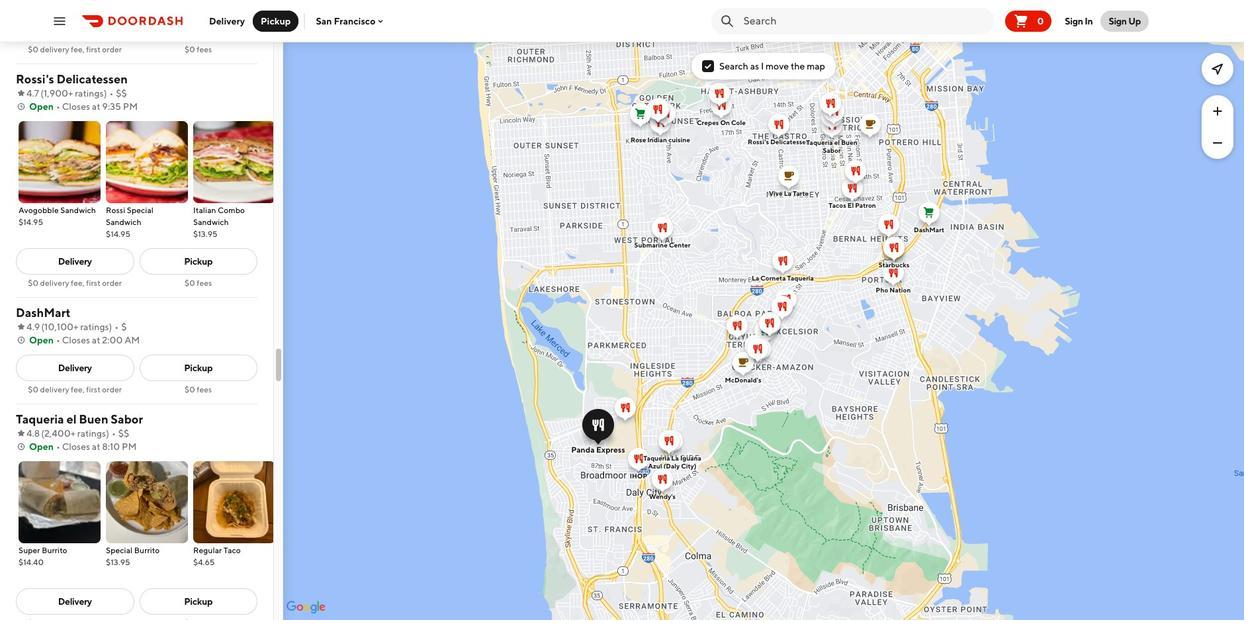 Task type: locate. For each thing, give the bounding box(es) containing it.
pm for taqueria el buen sabor
[[122, 442, 137, 452]]

2 $0 fees from the top
[[185, 278, 212, 288]]

2 pickup link from the top
[[139, 355, 258, 381]]

$0 delivery fee, first order up ( 10,100+ ratings )
[[28, 278, 122, 288]]

delivery link down super burrito $14.40
[[16, 589, 134, 615]]

1 vertical spatial delivery link
[[16, 355, 134, 381]]

first up ( 1,900+ ratings )
[[86, 44, 101, 54]]

san francisco
[[316, 16, 376, 26]]

sign up
[[1109, 16, 1141, 26]]

2 vertical spatial pickup link
[[139, 589, 258, 615]]

delivery inside button
[[209, 16, 245, 26]]

2 delivery from the top
[[40, 278, 69, 288]]

burrito inside super burrito $14.40
[[42, 546, 67, 555]]

la
[[784, 189, 792, 197], [784, 189, 792, 197], [752, 274, 760, 282], [752, 274, 760, 282], [672, 454, 679, 462], [672, 454, 679, 462]]

0 vertical spatial $0 delivery fee, first order
[[28, 44, 122, 54]]

1 at from the top
[[92, 101, 100, 112]]

0 vertical spatial $14.95
[[19, 217, 43, 227]]

3 delivery link from the top
[[16, 589, 134, 615]]

corneta
[[761, 274, 786, 282], [761, 274, 786, 282]]

at left 2:00
[[92, 335, 100, 346]]

sandwich inside rossi special sandwich $14.95
[[106, 217, 142, 227]]

delivery link
[[16, 248, 134, 275], [16, 355, 134, 381], [16, 589, 134, 615]]

first up ( 2,400+ ratings )
[[86, 385, 101, 395]]

the
[[791, 61, 805, 72]]

1 vertical spatial $14.95
[[106, 229, 131, 239]]

1 burrito from the left
[[42, 546, 67, 555]]

1 delivery link from the top
[[16, 248, 134, 275]]

combo
[[218, 205, 245, 215]]

pickup
[[261, 16, 291, 26], [184, 256, 213, 267], [184, 363, 213, 373], [184, 597, 213, 607]]

$0
[[28, 44, 38, 54], [185, 44, 195, 54], [28, 278, 38, 288], [185, 278, 195, 288], [28, 385, 38, 395], [185, 385, 195, 395]]

map region
[[115, 4, 1245, 620]]

0 vertical spatial $0 fees
[[185, 44, 212, 54]]

2 vertical spatial ratings
[[77, 428, 106, 439]]

2 vertical spatial $0 fees
[[185, 385, 212, 395]]

ihop
[[630, 472, 648, 480], [630, 472, 648, 480]]

0 vertical spatial at
[[92, 101, 100, 112]]

sandwich left rossi
[[60, 205, 96, 215]]

0 vertical spatial order
[[102, 44, 122, 54]]

sign up link
[[1101, 10, 1149, 31]]

1 open from the top
[[29, 101, 54, 112]]

pm
[[123, 101, 138, 112], [122, 442, 137, 452]]

1 vertical spatial first
[[86, 278, 101, 288]]

3 first from the top
[[86, 385, 101, 395]]

move
[[766, 61, 789, 72]]

$$ for rossi's delicatessen
[[116, 88, 127, 99]]

1 vertical spatial closes
[[62, 335, 90, 346]]

el
[[848, 201, 854, 209], [848, 201, 854, 209]]

2 vertical spatial fee,
[[71, 385, 85, 395]]

delivery for delivery link for delicatessen
[[40, 278, 69, 288]]

rose
[[631, 135, 646, 143], [631, 135, 646, 143]]

at left 9:35
[[92, 101, 100, 112]]

) left • $
[[109, 322, 112, 332]]

zoom out image
[[1210, 135, 1226, 151]]

burrito inside the special burrito $13.95
[[134, 546, 160, 555]]

cole
[[732, 118, 746, 126], [732, 118, 746, 126]]

delivery down open • closes at 2:00 am
[[58, 363, 92, 373]]

at for taqueria el buen sabor
[[92, 442, 100, 452]]

3 $0 fees from the top
[[185, 385, 212, 395]]

ratings
[[75, 88, 104, 99], [80, 322, 109, 332], [77, 428, 106, 439]]

) up 9:35
[[104, 88, 107, 99]]

0 vertical spatial • $$
[[109, 88, 127, 99]]

delivery
[[40, 44, 69, 54], [40, 278, 69, 288], [40, 385, 69, 395]]

submarine center
[[635, 241, 691, 249], [635, 241, 691, 249]]

1 horizontal spatial sign
[[1109, 16, 1127, 26]]

) up 8:10
[[106, 428, 109, 439]]

1 vertical spatial $13.95
[[106, 557, 130, 567]]

3 delivery from the top
[[40, 385, 69, 395]]

sandwich down italian
[[193, 217, 229, 227]]

2 vertical spatial $0 delivery fee, first order
[[28, 385, 122, 395]]

regular taco image
[[193, 461, 275, 544]]

closes for delicatessen
[[62, 101, 90, 112]]

rossi's delicatessen
[[16, 72, 128, 86], [748, 137, 810, 145], [748, 137, 810, 145]]

pickup button
[[253, 10, 299, 31]]

order for second delivery link from the bottom of the page
[[102, 385, 122, 395]]

1 vertical spatial open
[[29, 335, 54, 346]]

0 vertical spatial special
[[127, 205, 154, 215]]

order up 9:35
[[102, 44, 122, 54]]

$0 delivery fee, first order up ( 2,400+ ratings )
[[28, 385, 122, 395]]

sign left in
[[1066, 16, 1084, 26]]

ratings up open • closes at 2:00 am
[[80, 322, 109, 332]]

$0 delivery fee, first order
[[28, 44, 122, 54], [28, 278, 122, 288], [28, 385, 122, 395]]

0 vertical spatial open
[[29, 101, 54, 112]]

tarte
[[793, 189, 809, 197], [793, 189, 809, 197]]

$13.95 inside italian combo sandwich $13.95
[[193, 229, 218, 239]]

1 vertical spatial )
[[109, 322, 112, 332]]

crepes on cole
[[697, 118, 746, 126], [697, 118, 746, 126]]

1 vertical spatial (
[[41, 322, 44, 332]]

2 vertical spatial (
[[41, 428, 44, 439]]

closes down ( 2,400+ ratings )
[[62, 442, 90, 452]]

closes
[[62, 101, 90, 112], [62, 335, 90, 346], [62, 442, 90, 452]]

1 vertical spatial fees
[[197, 278, 212, 288]]

1 order from the top
[[102, 44, 122, 54]]

tacos
[[829, 201, 847, 209], [829, 201, 847, 209]]

special inside the special burrito $13.95
[[106, 546, 133, 555]]

• down 1,900+
[[56, 101, 60, 112]]

open • closes at 9:35 pm
[[29, 101, 138, 112]]

1 pickup link from the top
[[139, 248, 258, 275]]

super
[[19, 546, 40, 555]]

ratings up open • closes at 8:10 pm at the bottom left of the page
[[77, 428, 106, 439]]

first up ( 10,100+ ratings )
[[86, 278, 101, 288]]

2 closes from the top
[[62, 335, 90, 346]]

open • closes at 8:10 pm
[[29, 442, 137, 452]]

( right 4.8
[[41, 428, 44, 439]]

delivery down super burrito $14.40
[[58, 597, 92, 607]]

pm right 8:10
[[122, 442, 137, 452]]

0 horizontal spatial $13.95
[[106, 557, 130, 567]]

1 fees from the top
[[197, 44, 212, 54]]

0 horizontal spatial $14.95
[[19, 217, 43, 227]]

first
[[86, 44, 101, 54], [86, 278, 101, 288], [86, 385, 101, 395]]

nation
[[890, 286, 911, 294], [890, 286, 911, 294]]

2 vertical spatial )
[[106, 428, 109, 439]]

$0 fees
[[185, 44, 212, 54], [185, 278, 212, 288], [185, 385, 212, 395]]

vive la tarte tacos el patron
[[769, 189, 876, 209], [769, 189, 876, 209]]

delivery up 2,400+
[[40, 385, 69, 395]]

1 horizontal spatial burrito
[[134, 546, 160, 555]]

taqueria el buen sabor
[[807, 138, 858, 154], [807, 138, 858, 154], [16, 412, 143, 426]]

4.8
[[26, 428, 40, 439]]

3 fee, from the top
[[71, 385, 85, 395]]

• $
[[115, 322, 127, 332]]

pm right 9:35
[[123, 101, 138, 112]]

vive
[[769, 189, 783, 197], [769, 189, 783, 197]]

2 vertical spatial delivery
[[40, 385, 69, 395]]

1 vertical spatial $0 fees
[[185, 278, 212, 288]]

$14.95 down rossi
[[106, 229, 131, 239]]

fee,
[[71, 44, 85, 54], [71, 278, 85, 288], [71, 385, 85, 395]]

delivery left pickup button
[[209, 16, 245, 26]]

azul
[[649, 462, 662, 470], [649, 462, 662, 470]]

• up 8:10
[[112, 428, 116, 439]]

2 at from the top
[[92, 335, 100, 346]]

super burrito image
[[19, 461, 101, 544]]

0 vertical spatial ratings
[[75, 88, 104, 99]]

1 vertical spatial fee,
[[71, 278, 85, 288]]

sign
[[1066, 16, 1084, 26], [1109, 16, 1127, 26]]

avogobble
[[19, 205, 59, 215]]

pho
[[876, 286, 889, 294], [876, 286, 889, 294]]

$14.95 down avogobble
[[19, 217, 43, 227]]

3 order from the top
[[102, 385, 122, 395]]

on
[[721, 118, 730, 126], [721, 118, 730, 126]]

pickup link for taqueria el buen sabor
[[139, 589, 258, 615]]

closes down ( 10,100+ ratings )
[[62, 335, 90, 346]]

1 vertical spatial $0 delivery fee, first order
[[28, 278, 122, 288]]

1 $0 fees from the top
[[185, 44, 212, 54]]

burrito right super
[[42, 546, 67, 555]]

2 vertical spatial fees
[[197, 385, 212, 395]]

indian
[[648, 135, 667, 143], [648, 135, 667, 143]]

$0 for pickup 'link' related to rossi's delicatessen
[[185, 278, 195, 288]]

sandwich
[[60, 205, 96, 215], [106, 217, 142, 227], [193, 217, 229, 227]]

( 2,400+ ratings )
[[41, 428, 109, 439]]

0 vertical spatial fee,
[[71, 44, 85, 54]]

1 vertical spatial special
[[106, 546, 133, 555]]

pickup for pickup button
[[261, 16, 291, 26]]

open for dashmart
[[29, 335, 54, 346]]

burrito for super burrito $14.40
[[42, 546, 67, 555]]

1 vertical spatial at
[[92, 335, 100, 346]]

$13.95
[[193, 229, 218, 239], [106, 557, 130, 567]]

0 vertical spatial fees
[[197, 44, 212, 54]]

0 vertical spatial closes
[[62, 101, 90, 112]]

$0 delivery fee, first order down open menu image
[[28, 44, 122, 54]]

map
[[807, 61, 826, 72]]

delivery for second delivery link from the bottom of the page
[[40, 385, 69, 395]]

delivery down avogobble sandwich $14.95
[[58, 256, 92, 267]]

• $$
[[109, 88, 127, 99], [112, 428, 129, 439]]

2 vertical spatial first
[[86, 385, 101, 395]]

0 vertical spatial $13.95
[[193, 229, 218, 239]]

2 fees from the top
[[197, 278, 212, 288]]

3 at from the top
[[92, 442, 100, 452]]

crepes
[[697, 118, 719, 126], [697, 118, 719, 126]]

)
[[104, 88, 107, 99], [109, 322, 112, 332], [106, 428, 109, 439]]

$$ up 8:10
[[118, 428, 129, 439]]

0 horizontal spatial burrito
[[42, 546, 67, 555]]

1 vertical spatial order
[[102, 278, 122, 288]]

1 closes from the top
[[62, 101, 90, 112]]

open for taqueria el buen sabor
[[29, 442, 54, 452]]

2 vertical spatial at
[[92, 442, 100, 452]]

rose indian cuisine
[[631, 135, 690, 143], [631, 135, 690, 143]]

city)
[[681, 462, 697, 470], [681, 462, 697, 470]]

burrito
[[42, 546, 67, 555], [134, 546, 160, 555]]

sign left up
[[1109, 16, 1127, 26]]

delivery link down open • closes at 2:00 am
[[16, 355, 134, 381]]

1 vertical spatial pm
[[122, 442, 137, 452]]

buen
[[842, 138, 858, 146], [842, 138, 858, 146], [79, 412, 108, 426]]

2 first from the top
[[86, 278, 101, 288]]

taqueria
[[807, 138, 833, 146], [807, 138, 833, 146], [788, 274, 814, 282], [788, 274, 814, 282], [16, 412, 64, 426], [644, 454, 670, 462], [644, 454, 670, 462]]

0 vertical spatial delivery link
[[16, 248, 134, 275]]

( right 4.7 at the top left of the page
[[40, 88, 44, 99]]

3 pickup link from the top
[[139, 589, 258, 615]]

9:35
[[102, 101, 121, 112]]

closes for el
[[62, 442, 90, 452]]

sandwich inside italian combo sandwich $13.95
[[193, 217, 229, 227]]

0 vertical spatial )
[[104, 88, 107, 99]]

order up • $
[[102, 278, 122, 288]]

wendy's
[[649, 492, 676, 500], [649, 492, 676, 500]]

2 open from the top
[[29, 335, 54, 346]]

• down 2,400+
[[56, 442, 60, 452]]

3 $0 delivery fee, first order from the top
[[28, 385, 122, 395]]

sabor
[[823, 146, 841, 154], [823, 146, 841, 154], [111, 412, 143, 426]]

2 sign from the left
[[1109, 16, 1127, 26]]

el
[[835, 138, 840, 146], [835, 138, 840, 146], [66, 412, 77, 426]]

3 fees from the top
[[197, 385, 212, 395]]

0 horizontal spatial sign
[[1066, 16, 1084, 26]]

1 horizontal spatial $14.95
[[106, 229, 131, 239]]

1 sign from the left
[[1066, 16, 1084, 26]]

order for delivery link for delicatessen
[[102, 278, 122, 288]]

1 fee, from the top
[[71, 44, 85, 54]]

search as i move the map
[[720, 61, 826, 72]]

san
[[316, 16, 332, 26]]

avogobble sandwich $14.95
[[19, 205, 96, 227]]

2 vertical spatial delivery link
[[16, 589, 134, 615]]

open
[[29, 101, 54, 112], [29, 335, 54, 346], [29, 442, 54, 452]]

pickup inside button
[[261, 16, 291, 26]]

1 first from the top
[[86, 44, 101, 54]]

delivery down open menu image
[[40, 44, 69, 54]]

super burrito $14.40
[[19, 546, 67, 567]]

( right 4.9
[[41, 322, 44, 332]]

center
[[669, 241, 691, 249], [669, 241, 691, 249]]

1 horizontal spatial sandwich
[[106, 217, 142, 227]]

•
[[109, 88, 113, 99], [56, 101, 60, 112], [115, 322, 119, 332], [56, 335, 60, 346], [112, 428, 116, 439], [56, 442, 60, 452]]

2 vertical spatial open
[[29, 442, 54, 452]]

2 vertical spatial closes
[[62, 442, 90, 452]]

(daly
[[664, 462, 680, 470], [664, 462, 680, 470]]

1,900+
[[44, 88, 73, 99]]

at left 8:10
[[92, 442, 100, 452]]

as
[[751, 61, 759, 72]]

( 10,100+ ratings )
[[41, 322, 112, 332]]

2 vertical spatial order
[[102, 385, 122, 395]]

delicatessen
[[57, 72, 128, 86], [771, 137, 810, 145], [771, 137, 810, 145]]

italian combo sandwich image
[[193, 121, 275, 203]]

pm for rossi's delicatessen
[[123, 101, 138, 112]]

fees
[[197, 44, 212, 54], [197, 278, 212, 288], [197, 385, 212, 395]]

0 vertical spatial (
[[40, 88, 44, 99]]

Search as I move the map checkbox
[[702, 60, 714, 72]]

3 closes from the top
[[62, 442, 90, 452]]

• down 10,100+
[[56, 335, 60, 346]]

fees for 2nd pickup 'link' from the top
[[197, 385, 212, 395]]

2 burrito from the left
[[134, 546, 160, 555]]

open down 4.7 at the top left of the page
[[29, 101, 54, 112]]

pickup link
[[139, 248, 258, 275], [139, 355, 258, 381], [139, 589, 258, 615]]

$14.95
[[19, 217, 43, 227], [106, 229, 131, 239]]

at
[[92, 101, 100, 112], [92, 335, 100, 346], [92, 442, 100, 452]]

special right rossi
[[127, 205, 154, 215]]

sign for sign up
[[1109, 16, 1127, 26]]

delivery link down avogobble sandwich $14.95
[[16, 248, 134, 275]]

0 vertical spatial pickup link
[[139, 248, 258, 275]]

recenter the map image
[[1210, 61, 1226, 77]]

2 horizontal spatial sandwich
[[193, 217, 229, 227]]

special
[[127, 205, 154, 215], [106, 546, 133, 555]]

special down special burrito image in the bottom of the page
[[106, 546, 133, 555]]

1 vertical spatial delivery
[[40, 278, 69, 288]]

sandwich down rossi
[[106, 217, 142, 227]]

submarine
[[635, 241, 668, 249], [635, 241, 668, 249]]

closes down ( 1,900+ ratings )
[[62, 101, 90, 112]]

fee, up ( 2,400+ ratings )
[[71, 385, 85, 395]]

1 delivery from the top
[[40, 44, 69, 54]]

1 vertical spatial • $$
[[112, 428, 129, 439]]

0 vertical spatial delivery
[[40, 44, 69, 54]]

• $$ for taqueria el buen sabor
[[112, 428, 129, 439]]

• $$ up 8:10
[[112, 428, 129, 439]]

open • closes at 2:00 am
[[29, 335, 140, 346]]

burrito down special burrito image in the bottom of the page
[[134, 546, 160, 555]]

1 vertical spatial pickup link
[[139, 355, 258, 381]]

sign in
[[1066, 16, 1093, 26]]

delivery for second delivery link from the bottom of the page
[[58, 363, 92, 373]]

fee, up ( 10,100+ ratings )
[[71, 278, 85, 288]]

0 vertical spatial pm
[[123, 101, 138, 112]]

1 vertical spatial ratings
[[80, 322, 109, 332]]

fee, up ( 1,900+ ratings )
[[71, 44, 85, 54]]

2 order from the top
[[102, 278, 122, 288]]

i
[[761, 61, 764, 72]]

2 $0 delivery fee, first order from the top
[[28, 278, 122, 288]]

$13.95 inside the special burrito $13.95
[[106, 557, 130, 567]]

pickup for pickup 'link' related to rossi's delicatessen
[[184, 256, 213, 267]]

2 delivery link from the top
[[16, 355, 134, 381]]

open down 4.9
[[29, 335, 54, 346]]

0 vertical spatial $$
[[116, 88, 127, 99]]

$$ up 9:35
[[116, 88, 127, 99]]

3 open from the top
[[29, 442, 54, 452]]

ratings up open • closes at 9:35 pm at top left
[[75, 88, 104, 99]]

panda
[[572, 445, 595, 455], [572, 445, 595, 455]]

open menu image
[[52, 13, 68, 29]]

0 vertical spatial first
[[86, 44, 101, 54]]

• $$ up 9:35
[[109, 88, 127, 99]]

1 horizontal spatial $13.95
[[193, 229, 218, 239]]

iguana
[[681, 454, 702, 462], [681, 454, 702, 462]]

• up 9:35
[[109, 88, 113, 99]]

average rating of 4.8 out of 5 element
[[16, 427, 40, 440]]

delivery up 10,100+
[[40, 278, 69, 288]]

patron
[[856, 201, 876, 209], [856, 201, 876, 209]]

open down 4.8
[[29, 442, 54, 452]]

0 horizontal spatial sandwich
[[60, 205, 96, 215]]

order down 2:00
[[102, 385, 122, 395]]

1 vertical spatial $$
[[118, 428, 129, 439]]



Task type: vqa. For each thing, say whether or not it's contained in the screenshot.
learn
no



Task type: describe. For each thing, give the bounding box(es) containing it.
sandwich inside avogobble sandwich $14.95
[[60, 205, 96, 215]]

$0 delivery fee, first order for second delivery link from the bottom of the page
[[28, 385, 122, 395]]

rossi special sandwich $14.95
[[106, 205, 154, 239]]

am
[[125, 335, 140, 346]]

search
[[720, 61, 749, 72]]

$0 fees for pickup 'link' related to rossi's delicatessen
[[185, 278, 212, 288]]

) for taqueria el buen sabor
[[106, 428, 109, 439]]

• left "$"
[[115, 322, 119, 332]]

burrito for special burrito $13.95
[[134, 546, 160, 555]]

( for rossi's delicatessen
[[40, 88, 44, 99]]

$0 for delivery link for delicatessen
[[28, 278, 38, 288]]

2:00
[[102, 335, 123, 346]]

zoom in image
[[1210, 103, 1226, 119]]

pickup for 2nd pickup 'link' from the top
[[184, 363, 213, 373]]

2 fee, from the top
[[71, 278, 85, 288]]

( 1,900+ ratings )
[[40, 88, 107, 99]]

Store search: begin typing to search for stores available on DoorDash text field
[[744, 14, 990, 28]]

$0 for 2nd pickup 'link' from the top
[[185, 385, 195, 395]]

ratings for dashmart
[[80, 322, 109, 332]]

( for dashmart
[[41, 322, 44, 332]]

regular
[[193, 546, 222, 555]]

open for rossi's delicatessen
[[29, 101, 54, 112]]

powered by google image
[[287, 601, 326, 614]]

average rating of 4.9 out of 5 element
[[16, 320, 40, 334]]

san francisco button
[[316, 16, 386, 26]]

delivery for delivery button at the top of the page
[[209, 16, 245, 26]]

0 button
[[1006, 10, 1052, 31]]

francisco
[[334, 16, 376, 26]]

delivery link for el
[[16, 589, 134, 615]]

in
[[1085, 16, 1093, 26]]

$0 for second delivery link from the bottom of the page
[[28, 385, 38, 395]]

$0 fees for 2nd pickup 'link' from the top
[[185, 385, 212, 395]]

$14.40
[[19, 557, 44, 567]]

fees for pickup 'link' related to rossi's delicatessen
[[197, 278, 212, 288]]

special inside rossi special sandwich $14.95
[[127, 205, 154, 215]]

special burrito $13.95
[[106, 546, 160, 567]]

$$ for taqueria el buen sabor
[[118, 428, 129, 439]]

1 $0 delivery fee, first order from the top
[[28, 44, 122, 54]]

$14.95 inside rossi special sandwich $14.95
[[106, 229, 131, 239]]

special burrito image
[[106, 461, 188, 544]]

at for dashmart
[[92, 335, 100, 346]]

italian combo sandwich $13.95
[[193, 205, 245, 239]]

first for second delivery link from the bottom of the page
[[86, 385, 101, 395]]

4.9
[[26, 322, 40, 332]]

$
[[121, 322, 127, 332]]

ratings for rossi's delicatessen
[[75, 88, 104, 99]]

) for rossi's delicatessen
[[104, 88, 107, 99]]

$0 delivery fee, first order for delivery link for delicatessen
[[28, 278, 122, 288]]

2,400+
[[44, 428, 75, 439]]

first for delivery link for delicatessen
[[86, 278, 101, 288]]

delivery link for delicatessen
[[16, 248, 134, 275]]

delivery for delivery link related to el
[[58, 597, 92, 607]]

avogobble sandwich image
[[19, 121, 101, 203]]

sign for sign in
[[1066, 16, 1084, 26]]

average rating of 4.7 out of 5 element
[[16, 87, 39, 100]]

4.7
[[26, 88, 39, 99]]

sandwich for italian combo sandwich
[[193, 217, 229, 227]]

at for rossi's delicatessen
[[92, 101, 100, 112]]

10,100+
[[44, 322, 78, 332]]

rossi
[[106, 205, 125, 215]]

taco
[[224, 546, 241, 555]]

( for taqueria el buen sabor
[[41, 428, 44, 439]]

$4.65
[[193, 557, 215, 567]]

pickup for pickup 'link' associated with taqueria el buen sabor
[[184, 597, 213, 607]]

$14.95 inside avogobble sandwich $14.95
[[19, 217, 43, 227]]

delivery for delivery link for delicatessen
[[58, 256, 92, 267]]

0
[[1038, 16, 1044, 26]]

pickup link for rossi's delicatessen
[[139, 248, 258, 275]]

) for dashmart
[[109, 322, 112, 332]]

rossi special sandwich image
[[106, 121, 188, 203]]

regular taco $4.65
[[193, 546, 241, 567]]

• $$ for rossi's delicatessen
[[109, 88, 127, 99]]

delivery button
[[201, 10, 253, 31]]

8:10
[[102, 442, 120, 452]]

sandwich for rossi special sandwich
[[106, 217, 142, 227]]

italian
[[193, 205, 216, 215]]

sign in link
[[1058, 8, 1101, 34]]

up
[[1129, 16, 1141, 26]]

ratings for taqueria el buen sabor
[[77, 428, 106, 439]]



